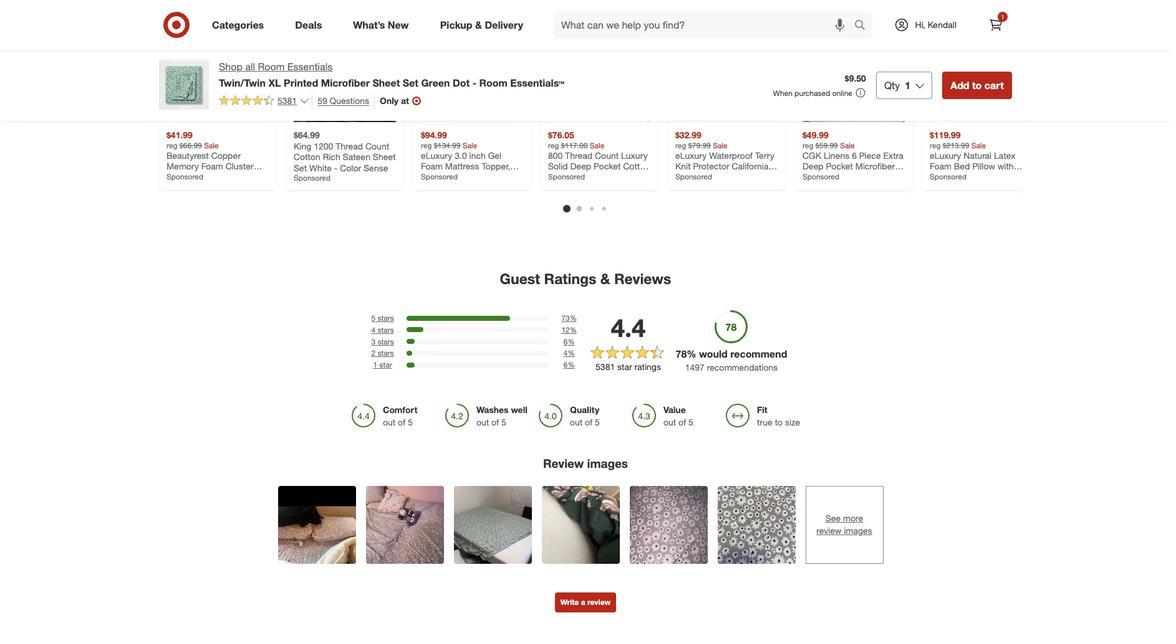 Task type: describe. For each thing, give the bounding box(es) containing it.
sponsored for $49.99
[[803, 172, 840, 182]]

foam for eluxury
[[930, 161, 952, 172]]

800 thread count luxury solid deep pocket cotton blend bed sheet set, king, white - blue nile mills image
[[548, 20, 651, 123]]

73 %
[[562, 314, 577, 323]]

eluxury for protector
[[676, 150, 707, 161]]

review for write a review
[[588, 598, 611, 607]]

sheet for sateen
[[373, 152, 396, 163]]

thread
[[336, 141, 363, 152]]

bed
[[954, 161, 970, 172]]

new
[[388, 18, 409, 31]]

guest ratings & reviews
[[500, 270, 672, 288]]

twin
[[421, 172, 439, 183]]

pillow for memory
[[167, 172, 189, 183]]

of for quality out of 5
[[585, 417, 593, 428]]

waterproof
[[710, 150, 753, 161]]

beautyrest copper memory foam cluster pillow image
[[167, 20, 269, 123]]

pillow for latex
[[973, 161, 996, 172]]

see more review images
[[817, 514, 873, 537]]

1200
[[314, 141, 333, 152]]

ratings
[[635, 362, 661, 373]]

inch
[[470, 150, 486, 161]]

search
[[849, 20, 879, 32]]

twin/twin
[[219, 77, 266, 89]]

sponsored for $119.99
[[930, 172, 967, 182]]

white
[[309, 163, 332, 173]]

write a review button
[[555, 593, 617, 613]]

0 horizontal spatial &
[[475, 18, 482, 31]]

microfiber inside shop all room essentials twin/twin xl printed microfiber sheet set green dot - room essentials™
[[321, 77, 370, 89]]

% for 3 stars
[[568, 337, 575, 347]]

topper,
[[482, 161, 510, 172]]

review for see more review images
[[817, 526, 842, 537]]

$49.99 reg $59.99 sale cgk linens 6 piece extra deep pocket microfiber sheet set in light grey, size queen
[[803, 130, 904, 194]]

recommendations
[[707, 362, 778, 373]]

all
[[245, 61, 255, 73]]

1 horizontal spatial room
[[480, 77, 508, 89]]

sale for $41.99
[[204, 141, 219, 150]]

star for 1
[[380, 361, 392, 370]]

categories link
[[202, 11, 280, 39]]

qty
[[885, 79, 900, 92]]

stars for 3 stars
[[378, 337, 394, 347]]

see
[[826, 514, 841, 524]]

0 vertical spatial room
[[258, 61, 285, 73]]

stars for 5 stars
[[378, 314, 394, 323]]

set for green
[[403, 77, 419, 89]]

cover,
[[930, 172, 955, 183]]

guest
[[500, 270, 540, 288]]

color
[[340, 163, 361, 173]]

5381 for 5381
[[278, 96, 297, 106]]

sponsored for $94.99
[[421, 172, 458, 182]]

out for quality out of 5
[[570, 417, 583, 428]]

kendall
[[928, 19, 957, 30]]

write a review
[[561, 598, 611, 607]]

6 for stars
[[564, 337, 568, 347]]

linens
[[824, 150, 850, 161]]

reg for $76.05
[[548, 141, 559, 150]]

sheet inside $49.99 reg $59.99 sale cgk linens 6 piece extra deep pocket microfiber sheet set in light grey, size queen
[[803, 172, 826, 183]]

set for white
[[294, 163, 307, 173]]

printed
[[284, 77, 318, 89]]

- inside shop all room essentials twin/twin xl printed microfiber sheet set green dot - room essentials™
[[473, 77, 477, 89]]

12
[[562, 326, 570, 335]]

value
[[664, 405, 686, 415]]

78
[[676, 348, 687, 361]]

out for value out of 5
[[664, 417, 676, 428]]

4.4
[[611, 313, 646, 343]]

reg for $94.99
[[421, 141, 432, 150]]

out inside washes well out of 5
[[477, 417, 489, 428]]

5 for quality out of 5
[[595, 417, 600, 428]]

out for comfort out of 5
[[383, 417, 396, 428]]

$134.99
[[434, 141, 461, 150]]

true
[[757, 417, 773, 428]]

foam for beautyrest
[[201, 161, 223, 172]]

guest review image 6 of 12, zoom in image
[[718, 486, 796, 564]]

to inside fit true to size
[[775, 417, 783, 428]]

$32.99 reg $79.99 sale eluxury waterproof terry knit protector california king size
[[676, 130, 775, 183]]

natural
[[964, 150, 992, 161]]

$119.99 reg $213.99 sale eluxury natural latex foam bed pillow with cover, 2 pack, king
[[930, 130, 1016, 183]]

fit
[[757, 405, 768, 415]]

cgk
[[803, 150, 822, 161]]

$79.99
[[689, 141, 711, 150]]

eluxury for foam
[[421, 150, 453, 161]]

beautyrest
[[167, 150, 209, 161]]

stars for 2 stars
[[378, 349, 394, 358]]

1 for 1 star
[[373, 361, 378, 370]]

5 up 4 stars
[[371, 314, 376, 323]]

1 vertical spatial 2
[[371, 349, 376, 358]]

only
[[380, 96, 399, 106]]

what's new link
[[343, 11, 425, 39]]

king inside $64.99 king 1200 thread count cotton rich sateen sheet set white - color sense sponsored
[[294, 141, 311, 152]]

at
[[401, 96, 409, 106]]

sponsored inside $64.99 king 1200 thread count cotton rich sateen sheet set white - color sense sponsored
[[294, 174, 331, 183]]

6 inside $49.99 reg $59.99 sale cgk linens 6 piece extra deep pocket microfiber sheet set in light grey, size queen
[[852, 150, 857, 161]]

59 questions
[[318, 95, 369, 106]]

pocket
[[826, 161, 853, 172]]

to inside button
[[973, 79, 982, 92]]

only at
[[380, 96, 409, 106]]

king 1200 thread count cotton rich sateen sheet set white - color sense image
[[294, 20, 396, 123]]

shop all room essentials twin/twin xl printed microfiber sheet set green dot - room essentials™
[[219, 61, 565, 89]]

of inside washes well out of 5
[[492, 417, 499, 428]]

% for 1 star
[[568, 361, 575, 370]]

foam inside $94.99 reg $134.99 sale eluxury 3.0 inch gel foam mattress topper, twin extra long
[[421, 161, 443, 172]]

6 for star
[[564, 361, 568, 370]]

3 stars
[[371, 337, 394, 347]]

categories
[[212, 18, 264, 31]]

sale for $76.05
[[590, 141, 605, 150]]

image of twin/twin xl printed microfiber sheet set green dot - room essentials™ image
[[159, 60, 209, 110]]

1 link
[[983, 11, 1010, 39]]

grey,
[[875, 172, 895, 183]]

1 star
[[373, 361, 392, 370]]

4 %
[[564, 349, 575, 358]]

dot
[[453, 77, 470, 89]]

4 stars
[[371, 326, 394, 335]]

59 questions link
[[312, 94, 369, 108]]

add
[[951, 79, 970, 92]]

cotton
[[294, 152, 321, 163]]

rich
[[323, 152, 340, 163]]

deals
[[295, 18, 322, 31]]

3.0
[[455, 150, 467, 161]]

eluxury waterproof terry knit protector california king size image
[[676, 20, 778, 123]]

% for 5 stars
[[570, 314, 577, 323]]

$64.99 king 1200 thread count cotton rich sateen sheet set white - color sense sponsored
[[294, 130, 396, 183]]

5 inside washes well out of 5
[[502, 417, 507, 428]]

when purchased online
[[774, 88, 853, 98]]

sponsored for $41.99
[[167, 172, 204, 182]]

piece
[[860, 150, 881, 161]]

size inside $32.99 reg $79.99 sale eluxury waterproof terry knit protector california king size
[[696, 172, 712, 183]]

$41.99 reg $66.99 sale beautyrest copper memory foam cluster pillow
[[167, 130, 254, 183]]

1497
[[685, 362, 705, 373]]

% for 2 stars
[[568, 349, 575, 358]]

well
[[511, 405, 528, 415]]

eluxury for bed
[[930, 150, 962, 161]]

$32.99
[[676, 130, 702, 141]]

online
[[833, 88, 853, 98]]

sale for $49.99
[[840, 141, 855, 150]]



Task type: locate. For each thing, give the bounding box(es) containing it.
recommend
[[731, 348, 788, 361]]

sponsored down $117.00
[[548, 172, 585, 182]]

1 vertical spatial 6 %
[[564, 361, 575, 370]]

6 reg from the left
[[930, 141, 941, 150]]

of down comfort
[[398, 417, 406, 428]]

king down "with"
[[988, 172, 1006, 183]]

latex
[[995, 150, 1016, 161]]

0 horizontal spatial 1
[[373, 361, 378, 370]]

4 for 4 stars
[[371, 326, 376, 335]]

sheet for microfiber
[[373, 77, 400, 89]]

6 %
[[564, 337, 575, 347], [564, 361, 575, 370]]

3 stars from the top
[[378, 337, 394, 347]]

1 horizontal spatial to
[[973, 79, 982, 92]]

2 down bed
[[957, 172, 962, 183]]

shop
[[219, 61, 243, 73]]

a
[[581, 598, 586, 607]]

1 horizontal spatial foam
[[421, 161, 443, 172]]

0 horizontal spatial 5381
[[278, 96, 297, 106]]

5 inside value out of 5
[[689, 417, 694, 428]]

1 sale from the left
[[204, 141, 219, 150]]

2 stars
[[371, 349, 394, 358]]

% inside 78 % would recommend 1497 recommendations
[[687, 348, 697, 361]]

guest review image 2 of 12, zoom in image
[[366, 486, 444, 564]]

0 horizontal spatial size
[[696, 172, 712, 183]]

cart
[[985, 79, 1004, 92]]

add to cart button
[[943, 72, 1013, 99]]

0 horizontal spatial eluxury
[[421, 150, 453, 161]]

1 horizontal spatial review
[[817, 526, 842, 537]]

$9.50
[[845, 73, 867, 84]]

sale right $213.99
[[972, 141, 987, 150]]

reg inside $41.99 reg $66.99 sale beautyrest copper memory foam cluster pillow
[[167, 141, 177, 150]]

of down washes
[[492, 417, 499, 428]]

green
[[421, 77, 450, 89]]

sheet down the count
[[373, 152, 396, 163]]

5381 down xl
[[278, 96, 297, 106]]

extra right piece at top
[[884, 150, 904, 161]]

sale inside $76.05 reg $117.00 sale
[[590, 141, 605, 150]]

washes
[[477, 405, 509, 415]]

deep
[[803, 161, 824, 172]]

reg down $49.99
[[803, 141, 814, 150]]

images inside see more review images
[[844, 526, 873, 537]]

0 horizontal spatial foam
[[201, 161, 223, 172]]

sheet inside $64.99 king 1200 thread count cotton rich sateen sheet set white - color sense sponsored
[[373, 152, 396, 163]]

foam down copper
[[201, 161, 223, 172]]

sheet
[[373, 77, 400, 89], [373, 152, 396, 163], [803, 172, 826, 183]]

5 for value out of 5
[[689, 417, 694, 428]]

1 horizontal spatial extra
[[884, 150, 904, 161]]

of down "value"
[[679, 417, 686, 428]]

protector
[[693, 161, 730, 172]]

1 vertical spatial 6
[[564, 337, 568, 347]]

sponsored down memory
[[167, 172, 204, 182]]

of inside value out of 5
[[679, 417, 686, 428]]

4 stars from the top
[[378, 349, 394, 358]]

pillow
[[973, 161, 996, 172], [167, 172, 189, 183]]

2 inside $119.99 reg $213.99 sale eluxury natural latex foam bed pillow with cover, 2 pack, king
[[957, 172, 962, 183]]

0 vertical spatial 6
[[852, 150, 857, 161]]

out down quality
[[570, 417, 583, 428]]

size
[[696, 172, 712, 183], [803, 183, 819, 194]]

1 vertical spatial 5381
[[596, 362, 615, 373]]

1 vertical spatial size
[[803, 183, 819, 194]]

1 for 1
[[1001, 13, 1005, 21]]

2 6 % from the top
[[564, 361, 575, 370]]

0 vertical spatial 4
[[371, 326, 376, 335]]

sheet down 'deep'
[[803, 172, 826, 183]]

sense
[[364, 163, 388, 173]]

of inside comfort out of 5
[[398, 417, 406, 428]]

6 down 12
[[564, 337, 568, 347]]

reg down the $41.99
[[167, 141, 177, 150]]

sale right $66.99
[[204, 141, 219, 150]]

$49.99
[[803, 130, 829, 141]]

1 vertical spatial -
[[334, 163, 338, 173]]

add to cart
[[951, 79, 1004, 92]]

5 inside comfort out of 5
[[408, 417, 413, 428]]

stars down 4 stars
[[378, 337, 394, 347]]

star left ratings
[[618, 362, 632, 373]]

stars down 3 stars
[[378, 349, 394, 358]]

sponsored down mattress
[[421, 172, 458, 182]]

sale right $117.00
[[590, 141, 605, 150]]

2 foam from the left
[[421, 161, 443, 172]]

3 foam from the left
[[930, 161, 952, 172]]

of inside quality out of 5
[[585, 417, 593, 428]]

2 horizontal spatial 1
[[1001, 13, 1005, 21]]

foam up 'cover,'
[[930, 161, 952, 172]]

12 %
[[562, 326, 577, 335]]

qty 1
[[885, 79, 911, 92]]

5381 for 5381 star ratings
[[596, 362, 615, 373]]

2 of from the left
[[492, 417, 499, 428]]

sale inside $32.99 reg $79.99 sale eluxury waterproof terry knit protector california king size
[[713, 141, 728, 150]]

king inside $32.99 reg $79.99 sale eluxury waterproof terry knit protector california king size
[[676, 172, 693, 183]]

review down see on the bottom of the page
[[817, 526, 842, 537]]

0 vertical spatial 2
[[957, 172, 962, 183]]

reg for $119.99
[[930, 141, 941, 150]]

0 vertical spatial sheet
[[373, 77, 400, 89]]

$41.99
[[167, 130, 193, 141]]

1 horizontal spatial eluxury
[[676, 150, 707, 161]]

1 vertical spatial 4
[[564, 349, 568, 358]]

sale inside $41.99 reg $66.99 sale beautyrest copper memory foam cluster pillow
[[204, 141, 219, 150]]

0 horizontal spatial 2
[[371, 349, 376, 358]]

0 horizontal spatial review
[[588, 598, 611, 607]]

of down quality
[[585, 417, 593, 428]]

extra inside $49.99 reg $59.99 sale cgk linens 6 piece extra deep pocket microfiber sheet set in light grey, size queen
[[884, 150, 904, 161]]

sale for $32.99
[[713, 141, 728, 150]]

sale inside $119.99 reg $213.99 sale eluxury natural latex foam bed pillow with cover, 2 pack, king
[[972, 141, 987, 150]]

1 stars from the top
[[378, 314, 394, 323]]

0 horizontal spatial 4
[[371, 326, 376, 335]]

0 horizontal spatial pillow
[[167, 172, 189, 183]]

sale right the $79.99
[[713, 141, 728, 150]]

0 vertical spatial review
[[817, 526, 842, 537]]

- inside $64.99 king 1200 thread count cotton rich sateen sheet set white - color sense sponsored
[[334, 163, 338, 173]]

eluxury inside $94.99 reg $134.99 sale eluxury 3.0 inch gel foam mattress topper, twin extra long
[[421, 150, 453, 161]]

stars for 4 stars
[[378, 326, 394, 335]]

6 % up 4 %
[[564, 337, 575, 347]]

to
[[973, 79, 982, 92], [775, 417, 783, 428]]

3 eluxury from the left
[[930, 150, 962, 161]]

6 down 4 %
[[564, 361, 568, 370]]

reg for $41.99
[[167, 141, 177, 150]]

out down comfort
[[383, 417, 396, 428]]

eluxury 3.0 inch gel foam mattress topper, twin extra long image
[[421, 20, 523, 123]]

& right ratings
[[601, 270, 611, 288]]

1 vertical spatial review
[[588, 598, 611, 607]]

0 horizontal spatial microfiber
[[321, 77, 370, 89]]

king down $64.99
[[294, 141, 311, 152]]

memory
[[167, 161, 199, 172]]

1 vertical spatial room
[[480, 77, 508, 89]]

out down washes
[[477, 417, 489, 428]]

0 horizontal spatial star
[[380, 361, 392, 370]]

out inside quality out of 5
[[570, 417, 583, 428]]

1 horizontal spatial 4
[[564, 349, 568, 358]]

6
[[852, 150, 857, 161], [564, 337, 568, 347], [564, 361, 568, 370]]

set up queen
[[828, 172, 842, 183]]

&
[[475, 18, 482, 31], [601, 270, 611, 288]]

$59.99
[[816, 141, 838, 150]]

& right pickup
[[475, 18, 482, 31]]

terry
[[755, 150, 775, 161]]

eluxury inside $119.99 reg $213.99 sale eluxury natural latex foam bed pillow with cover, 2 pack, king
[[930, 150, 962, 161]]

reg down $94.99
[[421, 141, 432, 150]]

value out of 5
[[664, 405, 694, 428]]

reg down the "$119.99"
[[930, 141, 941, 150]]

mattress
[[445, 161, 480, 172]]

long
[[464, 172, 483, 183]]

4 up 3
[[371, 326, 376, 335]]

essentials™
[[511, 77, 565, 89]]

quality
[[570, 405, 600, 415]]

pillow inside $119.99 reg $213.99 sale eluxury natural latex foam bed pillow with cover, 2 pack, king
[[973, 161, 996, 172]]

5 reg from the left
[[803, 141, 814, 150]]

0 vertical spatial to
[[973, 79, 982, 92]]

what's new
[[353, 18, 409, 31]]

2 horizontal spatial set
[[828, 172, 842, 183]]

6 % for stars
[[564, 337, 575, 347]]

3 of from the left
[[585, 417, 593, 428]]

comfort out of 5
[[383, 405, 418, 428]]

0 horizontal spatial room
[[258, 61, 285, 73]]

set down cotton
[[294, 163, 307, 173]]

4 reg from the left
[[676, 141, 687, 150]]

5381 left ratings
[[596, 362, 615, 373]]

5 down quality
[[595, 417, 600, 428]]

out inside comfort out of 5
[[383, 417, 396, 428]]

review inside see more review images
[[817, 526, 842, 537]]

review
[[817, 526, 842, 537], [588, 598, 611, 607]]

sponsored down knit on the right of the page
[[676, 172, 713, 182]]

of for comfort out of 5
[[398, 417, 406, 428]]

in
[[844, 172, 851, 183]]

reg inside $119.99 reg $213.99 sale eluxury natural latex foam bed pillow with cover, 2 pack, king
[[930, 141, 941, 150]]

sponsored
[[167, 172, 204, 182], [421, 172, 458, 182], [548, 172, 585, 182], [676, 172, 713, 182], [803, 172, 840, 182], [930, 172, 967, 182], [294, 174, 331, 183]]

1 right qty
[[905, 79, 911, 92]]

6 left piece at top
[[852, 150, 857, 161]]

1 horizontal spatial king
[[676, 172, 693, 183]]

pickup
[[440, 18, 473, 31]]

review
[[543, 457, 584, 471]]

5 for comfort out of 5
[[408, 417, 413, 428]]

foam up twin
[[421, 161, 443, 172]]

1 reg from the left
[[167, 141, 177, 150]]

star down 2 stars
[[380, 361, 392, 370]]

ratings
[[544, 270, 597, 288]]

1 out from the left
[[383, 417, 396, 428]]

sponsored down 'deep'
[[803, 172, 840, 182]]

eluxury inside $32.99 reg $79.99 sale eluxury waterproof terry knit protector california king size
[[676, 150, 707, 161]]

- down rich
[[334, 163, 338, 173]]

of for value out of 5
[[679, 417, 686, 428]]

2 vertical spatial 1
[[373, 361, 378, 370]]

count
[[366, 141, 389, 152]]

pickup & delivery
[[440, 18, 523, 31]]

pillow inside $41.99 reg $66.99 sale beautyrest copper memory foam cluster pillow
[[167, 172, 189, 183]]

5381 link
[[219, 94, 310, 109]]

copper
[[211, 150, 241, 161]]

hi,
[[916, 19, 926, 30]]

star for 5381
[[618, 362, 632, 373]]

guest review image 5 of 12, zoom in image
[[630, 486, 708, 564]]

0 horizontal spatial king
[[294, 141, 311, 152]]

3 reg from the left
[[548, 141, 559, 150]]

reg inside $49.99 reg $59.99 sale cgk linens 6 piece extra deep pocket microfiber sheet set in light grey, size queen
[[803, 141, 814, 150]]

0 horizontal spatial extra
[[441, 172, 461, 183]]

% down 12 % at left
[[568, 349, 575, 358]]

eluxury up knit on the right of the page
[[676, 150, 707, 161]]

eluxury natural latex foam bed pillow with cover, 2 pack, king image
[[930, 20, 1033, 123]]

6 % down 4 %
[[564, 361, 575, 370]]

fit true to size
[[757, 405, 801, 428]]

1 horizontal spatial size
[[803, 183, 819, 194]]

sponsored for $76.05
[[548, 172, 585, 182]]

eluxury down $94.99
[[421, 150, 453, 161]]

2 stars from the top
[[378, 326, 394, 335]]

0 horizontal spatial set
[[294, 163, 307, 173]]

cgk linens 6 piece extra deep pocket microfiber sheet set in light grey, size queen image
[[803, 20, 905, 123]]

reg inside $32.99 reg $79.99 sale eluxury waterproof terry knit protector california king size
[[676, 141, 687, 150]]

sponsored down bed
[[930, 172, 967, 182]]

3 out from the left
[[570, 417, 583, 428]]

foam inside $41.99 reg $66.99 sale beautyrest copper memory foam cluster pillow
[[201, 161, 223, 172]]

set
[[403, 77, 419, 89], [294, 163, 307, 173], [828, 172, 842, 183]]

1 horizontal spatial star
[[618, 362, 632, 373]]

out
[[383, 417, 396, 428], [477, 417, 489, 428], [570, 417, 583, 428], [664, 417, 676, 428]]

1 vertical spatial to
[[775, 417, 783, 428]]

microfiber inside $49.99 reg $59.99 sale cgk linens 6 piece extra deep pocket microfiber sheet set in light grey, size queen
[[856, 161, 895, 172]]

1 vertical spatial extra
[[441, 172, 461, 183]]

microfiber down piece at top
[[856, 161, 895, 172]]

sheet up 'only'
[[373, 77, 400, 89]]

2 horizontal spatial king
[[988, 172, 1006, 183]]

5
[[371, 314, 376, 323], [408, 417, 413, 428], [502, 417, 507, 428], [595, 417, 600, 428], [689, 417, 694, 428]]

What can we help you find? suggestions appear below search field
[[554, 11, 858, 39]]

0 vertical spatial 5381
[[278, 96, 297, 106]]

0 horizontal spatial to
[[775, 417, 783, 428]]

sale inside $94.99 reg $134.99 sale eluxury 3.0 inch gel foam mattress topper, twin extra long
[[463, 141, 477, 150]]

2 down 3
[[371, 349, 376, 358]]

% down 73 %
[[570, 326, 577, 335]]

1 horizontal spatial 1
[[905, 79, 911, 92]]

extra inside $94.99 reg $134.99 sale eluxury 3.0 inch gel foam mattress topper, twin extra long
[[441, 172, 461, 183]]

sale for $119.99
[[972, 141, 987, 150]]

stars
[[378, 314, 394, 323], [378, 326, 394, 335], [378, 337, 394, 347], [378, 349, 394, 358]]

% up 4 %
[[568, 337, 575, 347]]

$213.99
[[943, 141, 970, 150]]

0 vertical spatial images
[[587, 457, 628, 471]]

59
[[318, 95, 327, 106]]

reg
[[167, 141, 177, 150], [421, 141, 432, 150], [548, 141, 559, 150], [676, 141, 687, 150], [803, 141, 814, 150], [930, 141, 941, 150]]

xl
[[269, 77, 281, 89]]

reg for $49.99
[[803, 141, 814, 150]]

reg down $32.99
[[676, 141, 687, 150]]

stars up 4 stars
[[378, 314, 394, 323]]

1
[[1001, 13, 1005, 21], [905, 79, 911, 92], [373, 361, 378, 370]]

% down 4 %
[[568, 361, 575, 370]]

0 vertical spatial 1
[[1001, 13, 1005, 21]]

quality out of 5
[[570, 405, 600, 428]]

questions
[[330, 95, 369, 106]]

2 vertical spatial sheet
[[803, 172, 826, 183]]

2 horizontal spatial foam
[[930, 161, 952, 172]]

1 vertical spatial sheet
[[373, 152, 396, 163]]

light
[[853, 172, 873, 183]]

to left size
[[775, 417, 783, 428]]

5 down washes
[[502, 417, 507, 428]]

images down more
[[844, 526, 873, 537]]

king down knit on the right of the page
[[676, 172, 693, 183]]

1 eluxury from the left
[[421, 150, 453, 161]]

gel
[[488, 150, 502, 161]]

2 vertical spatial 6
[[564, 361, 568, 370]]

set up at
[[403, 77, 419, 89]]

images right review
[[587, 457, 628, 471]]

0 vertical spatial &
[[475, 18, 482, 31]]

1 vertical spatial &
[[601, 270, 611, 288]]

foam inside $119.99 reg $213.99 sale eluxury natural latex foam bed pillow with cover, 2 pack, king
[[930, 161, 952, 172]]

out inside value out of 5
[[664, 417, 676, 428]]

reviews
[[614, 270, 672, 288]]

1 horizontal spatial 5381
[[596, 362, 615, 373]]

% up 1497
[[687, 348, 697, 361]]

king inside $119.99 reg $213.99 sale eluxury natural latex foam bed pillow with cover, 2 pack, king
[[988, 172, 1006, 183]]

size inside $49.99 reg $59.99 sale cgk linens 6 piece extra deep pocket microfiber sheet set in light grey, size queen
[[803, 183, 819, 194]]

sheet inside shop all room essentials twin/twin xl printed microfiber sheet set green dot - room essentials™
[[373, 77, 400, 89]]

sale right the $59.99
[[840, 141, 855, 150]]

- right the dot at the left top of the page
[[473, 77, 477, 89]]

% up 12 % at left
[[570, 314, 577, 323]]

microfiber up 59 questions in the left of the page
[[321, 77, 370, 89]]

1 foam from the left
[[201, 161, 223, 172]]

1 down 2 stars
[[373, 361, 378, 370]]

more
[[844, 514, 864, 524]]

6 sale from the left
[[972, 141, 987, 150]]

6 % for star
[[564, 361, 575, 370]]

3 sale from the left
[[590, 141, 605, 150]]

1 vertical spatial 1
[[905, 79, 911, 92]]

set inside $64.99 king 1200 thread count cotton rich sateen sheet set white - color sense sponsored
[[294, 163, 307, 173]]

1 horizontal spatial &
[[601, 270, 611, 288]]

see more review images button
[[806, 486, 884, 564]]

reg for $32.99
[[676, 141, 687, 150]]

2 out from the left
[[477, 417, 489, 428]]

size down 'deep'
[[803, 183, 819, 194]]

1 vertical spatial images
[[844, 526, 873, 537]]

1 horizontal spatial microfiber
[[856, 161, 895, 172]]

out down "value"
[[664, 417, 676, 428]]

microfiber
[[321, 77, 370, 89], [856, 161, 895, 172]]

sale for $94.99
[[463, 141, 477, 150]]

5 sale from the left
[[840, 141, 855, 150]]

search button
[[849, 11, 879, 41]]

1 horizontal spatial 2
[[957, 172, 962, 183]]

sale inside $49.99 reg $59.99 sale cgk linens 6 piece extra deep pocket microfiber sheet set in light grey, size queen
[[840, 141, 855, 150]]

4 out from the left
[[664, 417, 676, 428]]

1 right kendall
[[1001, 13, 1005, 21]]

room up xl
[[258, 61, 285, 73]]

would
[[699, 348, 728, 361]]

4 sale from the left
[[713, 141, 728, 150]]

california
[[732, 161, 769, 172]]

0 vertical spatial extra
[[884, 150, 904, 161]]

4 down 12
[[564, 349, 568, 358]]

star
[[380, 361, 392, 370], [618, 362, 632, 373]]

when
[[774, 88, 793, 98]]

0 vertical spatial 6 %
[[564, 337, 575, 347]]

1 horizontal spatial images
[[844, 526, 873, 537]]

review right a
[[588, 598, 611, 607]]

$76.05
[[548, 130, 575, 141]]

1 vertical spatial microfiber
[[856, 161, 895, 172]]

1 6 % from the top
[[564, 337, 575, 347]]

4 for 4 %
[[564, 349, 568, 358]]

5 inside quality out of 5
[[595, 417, 600, 428]]

2 horizontal spatial eluxury
[[930, 150, 962, 161]]

eluxury
[[421, 150, 453, 161], [676, 150, 707, 161], [930, 150, 962, 161]]

0 vertical spatial -
[[473, 77, 477, 89]]

sateen
[[343, 152, 371, 163]]

review inside write a review "button"
[[588, 598, 611, 607]]

2 eluxury from the left
[[676, 150, 707, 161]]

reg inside $76.05 reg $117.00 sale
[[548, 141, 559, 150]]

pillow down memory
[[167, 172, 189, 183]]

0 vertical spatial size
[[696, 172, 712, 183]]

size down protector
[[696, 172, 712, 183]]

sponsored down the white on the top left of page
[[294, 174, 331, 183]]

deals link
[[285, 11, 338, 39]]

5 down comfort
[[408, 417, 413, 428]]

0 horizontal spatial images
[[587, 457, 628, 471]]

to right add
[[973, 79, 982, 92]]

guest review image 1 of 12, zoom in image
[[278, 486, 356, 564]]

1 horizontal spatial -
[[473, 77, 477, 89]]

set inside shop all room essentials twin/twin xl printed microfiber sheet set green dot - room essentials™
[[403, 77, 419, 89]]

guest review image 4 of 12, zoom in image
[[542, 486, 620, 564]]

% for 4 stars
[[570, 326, 577, 335]]

what's
[[353, 18, 385, 31]]

eluxury up bed
[[930, 150, 962, 161]]

3
[[371, 337, 376, 347]]

reg inside $94.99 reg $134.99 sale eluxury 3.0 inch gel foam mattress topper, twin extra long
[[421, 141, 432, 150]]

set inside $49.99 reg $59.99 sale cgk linens 6 piece extra deep pocket microfiber sheet set in light grey, size queen
[[828, 172, 842, 183]]

1 horizontal spatial set
[[403, 77, 419, 89]]

reg down $76.05
[[548, 141, 559, 150]]

sale up mattress
[[463, 141, 477, 150]]

5 down 1497
[[689, 417, 694, 428]]

1 of from the left
[[398, 417, 406, 428]]

2 sale from the left
[[463, 141, 477, 150]]

pillow down "natural"
[[973, 161, 996, 172]]

0 horizontal spatial -
[[334, 163, 338, 173]]

washes well out of 5
[[477, 405, 528, 428]]

$117.00
[[561, 141, 588, 150]]

stars up 3 stars
[[378, 326, 394, 335]]

4 of from the left
[[679, 417, 686, 428]]

1 horizontal spatial pillow
[[973, 161, 996, 172]]

sponsored for $32.99
[[676, 172, 713, 182]]

0 vertical spatial microfiber
[[321, 77, 370, 89]]

extra
[[884, 150, 904, 161], [441, 172, 461, 183]]

room right the dot at the left top of the page
[[480, 77, 508, 89]]

extra down mattress
[[441, 172, 461, 183]]

guest review image 3 of 12, zoom in image
[[454, 486, 532, 564]]

queen
[[822, 183, 848, 194]]

2 reg from the left
[[421, 141, 432, 150]]



Task type: vqa. For each thing, say whether or not it's contained in the screenshot.


